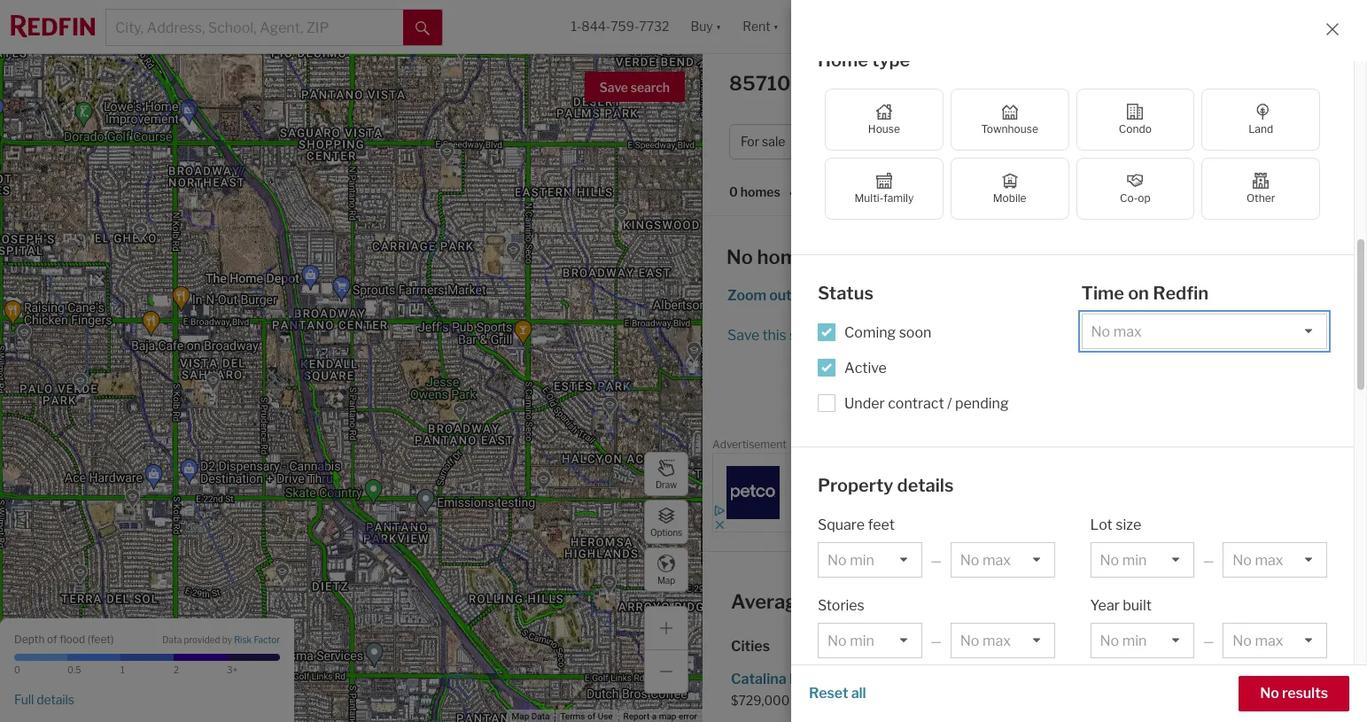 Task type: vqa. For each thing, say whether or not it's contained in the screenshot.
the top feet
yes



Task type: locate. For each thing, give the bounding box(es) containing it.
0 vertical spatial map
[[658, 575, 676, 586]]

1 vertical spatial data
[[532, 712, 550, 722]]

1 vertical spatial home
[[921, 134, 956, 149]]

type
[[872, 49, 911, 71], [958, 134, 984, 149]]

redfin right under
[[898, 387, 941, 404]]

option group
[[825, 89, 1321, 220]]

1 horizontal spatial to
[[838, 326, 852, 343]]

home type up homes
[[818, 49, 911, 71]]

1 horizontal spatial /
[[1069, 134, 1073, 149]]

for sale
[[741, 134, 786, 149]]

/ right beds
[[1069, 134, 1073, 149]]

0 horizontal spatial home type
[[818, 49, 911, 71]]

1 horizontal spatial save
[[728, 327, 760, 344]]

0 horizontal spatial feet
[[91, 633, 111, 646]]

save inside button
[[600, 80, 629, 95]]

— for stories
[[931, 634, 942, 649]]

details right property
[[898, 475, 954, 496]]

homes
[[832, 72, 897, 95]]

exclude
[[845, 688, 897, 705]]

0 up full
[[14, 665, 20, 676]]

home
[[818, 49, 869, 71], [921, 134, 956, 149]]

map left terms
[[512, 712, 529, 722]]

error
[[679, 712, 698, 722]]

0 inside 0 homes • sort recommended
[[730, 185, 738, 200]]

home
[[813, 590, 865, 613]]

sale up exclude on the bottom of the page
[[860, 671, 887, 688]]

1 vertical spatial search
[[790, 327, 834, 344]]

1 vertical spatial for
[[838, 671, 857, 688]]

1 horizontal spatial map
[[658, 575, 676, 586]]

1 vertical spatial this
[[763, 327, 787, 344]]

0 vertical spatial data
[[162, 635, 182, 646]]

az left year
[[1047, 590, 1075, 613]]

1 horizontal spatial home
[[921, 134, 956, 149]]

type up mobile checkbox
[[958, 134, 984, 149]]

0 vertical spatial redfin
[[1154, 283, 1209, 304]]

recommended button
[[831, 184, 938, 201]]

0 horizontal spatial report
[[624, 712, 650, 722]]

0 vertical spatial search
[[631, 80, 670, 95]]

of
[[47, 633, 57, 646], [588, 712, 596, 722]]

1-
[[571, 19, 582, 34]]

3+
[[227, 665, 238, 676]]

1 horizontal spatial search
[[790, 327, 834, 344]]

full details
[[14, 692, 74, 707]]

redfin
[[1154, 283, 1209, 304], [898, 387, 941, 404]]

under
[[845, 395, 885, 412]]

all
[[852, 685, 867, 702]]

details for property details
[[898, 475, 954, 496]]

report left a on the bottom
[[624, 712, 650, 722]]

other
[[1247, 192, 1276, 205]]

for sale button
[[730, 124, 820, 160]]

1 vertical spatial details
[[37, 692, 74, 707]]

0 horizontal spatial 85710,
[[730, 72, 796, 95]]

map
[[659, 712, 677, 722]]

search down see
[[790, 327, 834, 344]]

0 vertical spatial this
[[845, 246, 880, 269]]

0 horizontal spatial /
[[948, 395, 953, 412]]

0 horizontal spatial home
[[818, 49, 869, 71]]

this down out
[[763, 327, 787, 344]]

0 vertical spatial sale
[[762, 134, 786, 149]]

all filters
[[1184, 134, 1235, 149]]

save down zoom
[[728, 327, 760, 344]]

0 vertical spatial home
[[818, 49, 869, 71]]

0 horizontal spatial redfin
[[898, 387, 941, 404]]

1 vertical spatial no
[[1261, 685, 1280, 702]]

0 vertical spatial feet
[[868, 517, 895, 534]]

feet right flood
[[91, 633, 111, 646]]

map button
[[645, 548, 689, 592]]

use
[[598, 712, 613, 722]]

under contract / pending
[[845, 395, 1009, 412]]

/
[[1069, 134, 1073, 149], [948, 395, 953, 412]]

no homes in this area
[[727, 246, 925, 269]]

feet
[[868, 517, 895, 534], [91, 633, 111, 646]]

0 horizontal spatial map
[[512, 712, 529, 722]]

sale right the for
[[762, 134, 786, 149]]

Mobile checkbox
[[951, 158, 1070, 220]]

0 horizontal spatial details
[[37, 692, 74, 707]]

search
[[631, 80, 670, 95], [790, 327, 834, 344]]

1 vertical spatial feet
[[91, 633, 111, 646]]

average home prices near 85710, az
[[731, 590, 1075, 613]]

(
[[88, 633, 91, 646]]

report for report a map error
[[624, 712, 650, 722]]

factor
[[254, 635, 280, 646]]

1 vertical spatial /
[[948, 395, 953, 412]]

depth of flood ( feet )
[[14, 633, 114, 646]]

1 horizontal spatial az
[[1047, 590, 1075, 613]]

0 horizontal spatial to
[[796, 287, 810, 304]]

homes.
[[878, 287, 926, 304]]

az left homes
[[800, 72, 828, 95]]

/ right redfin "link"
[[948, 395, 953, 412]]

1 vertical spatial 85710,
[[977, 590, 1043, 613]]

sort
[[802, 185, 828, 200]]

communities
[[929, 688, 1016, 705]]

home type down sale
[[921, 134, 984, 149]]

sale
[[932, 72, 973, 95]]

Co-op checkbox
[[1077, 158, 1195, 220]]

homes left hit on the top of page
[[1008, 326, 1053, 343]]

1 horizontal spatial for
[[901, 72, 928, 95]]

data left provided
[[162, 635, 182, 646]]

list box
[[1082, 313, 1328, 349], [818, 543, 923, 578], [951, 543, 1055, 578], [1091, 543, 1195, 578], [1224, 543, 1328, 578], [818, 623, 923, 659], [951, 623, 1055, 659], [1091, 623, 1195, 659], [1224, 623, 1328, 659]]

out
[[770, 287, 792, 304]]

1 horizontal spatial 0
[[730, 185, 738, 200]]

search down 7732
[[631, 80, 670, 95]]

1 vertical spatial sale
[[860, 671, 887, 688]]

options
[[651, 527, 683, 538]]

1 horizontal spatial home type
[[921, 134, 984, 149]]

0 vertical spatial no
[[727, 246, 753, 269]]

home type
[[818, 49, 911, 71], [921, 134, 984, 149]]

1 horizontal spatial data
[[532, 712, 550, 722]]

for left sale
[[901, 72, 928, 95]]

0 horizontal spatial 0
[[14, 665, 20, 676]]

1 horizontal spatial redfin
[[1154, 283, 1209, 304]]

for
[[901, 72, 928, 95], [838, 671, 857, 688]]

details right full
[[37, 692, 74, 707]]

for up exclude on the bottom of the page
[[838, 671, 857, 688]]

844-
[[582, 19, 611, 34]]

redfin right 'on'
[[1154, 283, 1209, 304]]

85710, up cities heading
[[977, 590, 1043, 613]]

homes for catalina homes for sale $729,000
[[790, 671, 835, 688]]

insights
[[1288, 77, 1341, 94]]

save search
[[600, 80, 670, 95]]

no left "results"
[[1261, 685, 1280, 702]]

beds / baths button
[[1025, 124, 1144, 160]]

1 horizontal spatial report
[[1319, 442, 1346, 451]]

contract
[[888, 395, 945, 412]]

type inside button
[[958, 134, 984, 149]]

details inside button
[[37, 692, 74, 707]]

1 vertical spatial redfin
[[898, 387, 941, 404]]

type up homes
[[872, 49, 911, 71]]

1 vertical spatial type
[[958, 134, 984, 149]]

0 vertical spatial az
[[800, 72, 828, 95]]

0 vertical spatial /
[[1069, 134, 1073, 149]]

save inside save this search to get updated when new homes hit the market.
[[728, 327, 760, 344]]

— for lot size
[[1204, 553, 1215, 568]]

report left ad
[[1319, 442, 1346, 451]]

85710, up for sale
[[730, 72, 796, 95]]

search inside save search button
[[631, 80, 670, 95]]

1 vertical spatial to
[[838, 326, 852, 343]]

1 horizontal spatial sale
[[860, 671, 887, 688]]

0 vertical spatial details
[[898, 475, 954, 496]]

no up zoom
[[727, 246, 753, 269]]

beds / baths
[[1037, 134, 1110, 149]]

0 horizontal spatial of
[[47, 633, 57, 646]]

zoom
[[728, 287, 767, 304]]

0 vertical spatial 85710,
[[730, 72, 796, 95]]

—
[[931, 553, 942, 568], [1204, 553, 1215, 568], [931, 634, 942, 649], [1204, 634, 1215, 649]]

homes inside 0 homes • sort recommended
[[741, 185, 781, 200]]

1 horizontal spatial type
[[958, 134, 984, 149]]

beds
[[1037, 134, 1067, 149]]

1 vertical spatial save
[[728, 327, 760, 344]]

sale inside catalina homes for sale $729,000
[[860, 671, 887, 688]]

homes inside catalina homes for sale $729,000
[[790, 671, 835, 688]]

a
[[652, 712, 657, 722]]

0 left •
[[730, 185, 738, 200]]

0 horizontal spatial this
[[763, 327, 787, 344]]

map data
[[512, 712, 550, 722]]

1 vertical spatial report
[[624, 712, 650, 722]]

home right house
[[921, 134, 956, 149]]

0 vertical spatial report
[[1319, 442, 1346, 451]]

1 vertical spatial 0
[[14, 665, 20, 676]]

1 horizontal spatial details
[[898, 475, 954, 496]]

map
[[658, 575, 676, 586], [512, 712, 529, 722]]

cities
[[731, 638, 771, 655]]

homes left •
[[741, 185, 781, 200]]

this right in
[[845, 246, 880, 269]]

0 vertical spatial home type
[[818, 49, 911, 71]]

1 horizontal spatial 85710,
[[977, 590, 1043, 613]]

feet right square
[[868, 517, 895, 534]]

save down 1-844-759-7732 link
[[600, 80, 629, 95]]

1 vertical spatial home type
[[921, 134, 984, 149]]

0 vertical spatial save
[[600, 80, 629, 95]]

0 horizontal spatial search
[[631, 80, 670, 95]]

year
[[1091, 598, 1120, 614]]

of left use
[[588, 712, 596, 722]]

homes up out
[[758, 246, 820, 269]]

report inside report ad button
[[1319, 442, 1346, 451]]

0 vertical spatial type
[[872, 49, 911, 71]]

Condo checkbox
[[1077, 89, 1195, 151]]

1 vertical spatial map
[[512, 712, 529, 722]]

no inside button
[[1261, 685, 1280, 702]]

of for terms
[[588, 712, 596, 722]]

save
[[600, 80, 629, 95], [728, 327, 760, 344]]

0 horizontal spatial no
[[727, 246, 753, 269]]

lot
[[1091, 517, 1113, 534]]

depth
[[14, 633, 45, 646]]

1 vertical spatial of
[[588, 712, 596, 722]]

property
[[818, 475, 894, 496]]

0 vertical spatial of
[[47, 633, 57, 646]]

reset all button
[[809, 676, 867, 712]]

prices
[[870, 590, 927, 613]]

1 horizontal spatial of
[[588, 712, 596, 722]]

0 horizontal spatial for
[[838, 671, 857, 688]]

data provided by risk factor
[[162, 635, 280, 646]]

catalina homes for sale $729,000
[[731, 671, 887, 708]]

/ inside beds / baths "button"
[[1069, 134, 1073, 149]]

map down the "options"
[[658, 575, 676, 586]]

all filters button
[[1151, 124, 1253, 160]]

stories
[[818, 598, 865, 614]]

data
[[162, 635, 182, 646], [532, 712, 550, 722]]

0 horizontal spatial save
[[600, 80, 629, 95]]

risk
[[234, 635, 252, 646]]

reset
[[809, 685, 849, 702]]

results
[[1283, 685, 1329, 702]]

terms of use
[[561, 712, 613, 722]]

1 horizontal spatial no
[[1261, 685, 1280, 702]]

recommended
[[834, 185, 924, 200]]

to left get
[[838, 326, 852, 343]]

to left see
[[796, 287, 810, 304]]

option group containing house
[[825, 89, 1321, 220]]

home up 85710, az homes for sale
[[818, 49, 869, 71]]

of left flood
[[47, 633, 57, 646]]

for inside catalina homes for sale $729,000
[[838, 671, 857, 688]]

homes left all
[[790, 671, 835, 688]]

0 vertical spatial 0
[[730, 185, 738, 200]]

op
[[1139, 192, 1151, 205]]

0 horizontal spatial sale
[[762, 134, 786, 149]]

data left terms
[[532, 712, 550, 722]]



Task type: describe. For each thing, give the bounding box(es) containing it.
report ad button
[[1319, 442, 1358, 455]]

townhouse
[[982, 122, 1039, 136]]

0 horizontal spatial type
[[872, 49, 911, 71]]

0 homes • sort recommended
[[730, 185, 924, 201]]

size
[[1116, 517, 1142, 534]]

House checkbox
[[825, 89, 944, 151]]

provided
[[184, 635, 220, 646]]

1 horizontal spatial this
[[845, 246, 880, 269]]

— for square feet
[[931, 553, 942, 568]]

Multi-family checkbox
[[825, 158, 944, 220]]

baths
[[1076, 134, 1110, 149]]

market insights
[[1236, 77, 1341, 94]]

1-844-759-7732
[[571, 19, 670, 34]]

homes for no homes in this area
[[758, 246, 820, 269]]

Townhouse checkbox
[[951, 89, 1070, 151]]

zoom out to see more homes.
[[728, 287, 926, 304]]

market
[[1236, 77, 1285, 94]]

hit
[[1056, 326, 1073, 343]]

7732
[[639, 19, 670, 34]]

homes inside save this search to get updated when new homes hit the market.
[[1008, 326, 1053, 343]]

submit search image
[[416, 21, 430, 35]]

details for full details
[[37, 692, 74, 707]]

exclude 55+ communities
[[845, 688, 1016, 705]]

mobile
[[994, 192, 1027, 205]]

arizona link
[[959, 387, 1009, 404]]

2
[[174, 665, 179, 676]]

cities heading
[[731, 637, 1340, 657]]

co-
[[1121, 192, 1139, 205]]

85710, az homes for sale
[[730, 72, 973, 95]]

0 horizontal spatial data
[[162, 635, 182, 646]]

options button
[[645, 500, 689, 544]]

house
[[869, 122, 901, 136]]

search inside save this search to get updated when new homes hit the market.
[[790, 327, 834, 344]]

map for map data
[[512, 712, 529, 722]]

family
[[884, 192, 914, 205]]

0.5
[[67, 665, 81, 676]]

redfin link
[[898, 387, 941, 404]]

save for save this search to get updated when new homes hit the market.
[[728, 327, 760, 344]]

terms
[[561, 712, 586, 722]]

homes for 0 homes • sort recommended
[[741, 185, 781, 200]]

multi-
[[855, 192, 884, 205]]

•
[[790, 186, 794, 201]]

square feet
[[818, 517, 895, 534]]

risk factor link
[[234, 635, 280, 647]]

market insights link
[[1236, 58, 1341, 97]]

55+
[[900, 688, 926, 705]]

active
[[845, 360, 887, 376]]

get
[[855, 326, 877, 343]]

near
[[931, 590, 973, 613]]

full
[[14, 692, 34, 707]]

1-844-759-7732 link
[[571, 19, 670, 34]]

1 horizontal spatial feet
[[868, 517, 895, 534]]

no results
[[1261, 685, 1329, 702]]

of for depth
[[47, 633, 57, 646]]

status
[[818, 283, 874, 304]]

lot size
[[1091, 517, 1142, 534]]

time on redfin
[[1082, 283, 1209, 304]]

no results button
[[1240, 676, 1350, 712]]

)
[[111, 633, 114, 646]]

land
[[1249, 122, 1274, 136]]

home inside button
[[921, 134, 956, 149]]

to inside save this search to get updated when new homes hit the market.
[[838, 326, 852, 343]]

— for year built
[[1204, 634, 1215, 649]]

flood
[[60, 633, 85, 646]]

multi-family
[[855, 192, 914, 205]]

1
[[121, 665, 125, 676]]

map for map
[[658, 575, 676, 586]]

report for report ad
[[1319, 442, 1346, 451]]

market.
[[1101, 326, 1152, 343]]

on
[[1129, 283, 1150, 304]]

save this search button
[[727, 327, 835, 344]]

0 horizontal spatial az
[[800, 72, 828, 95]]

report a map error
[[624, 712, 698, 722]]

ad region
[[713, 453, 1358, 532]]

the
[[1076, 326, 1098, 343]]

home type inside button
[[921, 134, 984, 149]]

map region
[[0, 0, 742, 723]]

home type button
[[909, 124, 1018, 160]]

coming soon
[[845, 324, 932, 341]]

area
[[884, 246, 925, 269]]

save for save search
[[600, 80, 629, 95]]

this inside save this search to get updated when new homes hit the market.
[[763, 327, 787, 344]]

new
[[977, 326, 1005, 343]]

0 for 0 homes • sort recommended
[[730, 185, 738, 200]]

square
[[818, 517, 865, 534]]

updated
[[880, 326, 935, 343]]

data inside button
[[532, 712, 550, 722]]

Other checkbox
[[1202, 158, 1321, 220]]

0 vertical spatial for
[[901, 72, 928, 95]]

no for no results
[[1261, 685, 1280, 702]]

condo
[[1120, 122, 1152, 136]]

year built
[[1091, 598, 1152, 614]]

save this search to get updated when new homes hit the market.
[[728, 326, 1152, 344]]

map data button
[[512, 711, 550, 723]]

co-op
[[1121, 192, 1151, 205]]

report ad
[[1319, 442, 1358, 451]]

759-
[[611, 19, 639, 34]]

Land checkbox
[[1202, 89, 1321, 151]]

more
[[840, 287, 875, 304]]

built
[[1123, 598, 1152, 614]]

sale inside button
[[762, 134, 786, 149]]

pending
[[956, 395, 1009, 412]]

catalina
[[731, 671, 787, 688]]

0 vertical spatial to
[[796, 287, 810, 304]]

google image
[[4, 699, 63, 723]]

reset all
[[809, 685, 867, 702]]

by
[[222, 635, 232, 646]]

1 vertical spatial az
[[1047, 590, 1075, 613]]

no for no homes in this area
[[727, 246, 753, 269]]

filters
[[1202, 134, 1235, 149]]

0 for 0
[[14, 665, 20, 676]]

time
[[1082, 283, 1125, 304]]

advertisement
[[713, 438, 787, 451]]

for
[[741, 134, 760, 149]]



